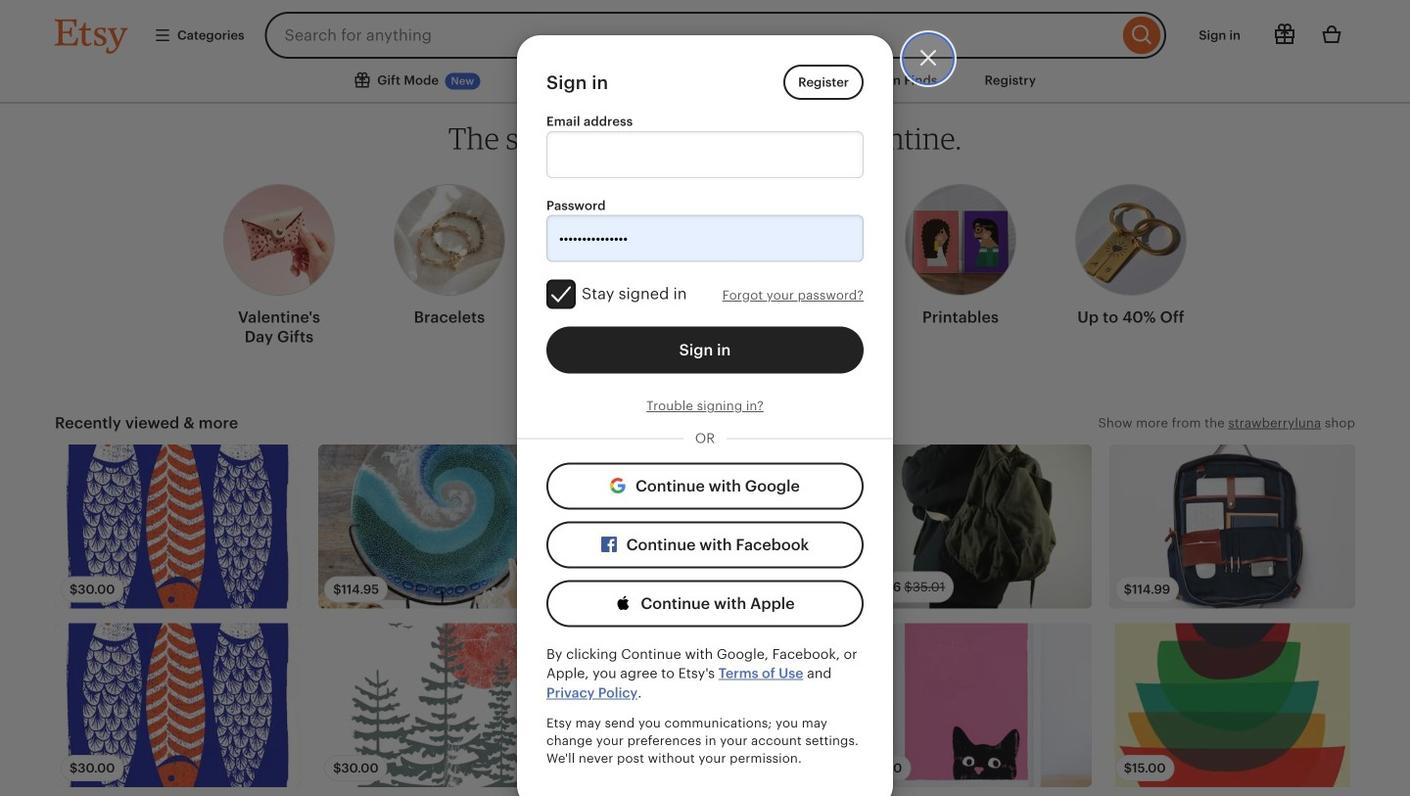 Task type: vqa. For each thing, say whether or not it's contained in the screenshot.
password field
yes



Task type: locate. For each thing, give the bounding box(es) containing it.
None password field
[[547, 215, 864, 262]]

None email field
[[547, 131, 864, 178]]

small cat art print oh hai black cat print kitty wall art nursery print home office art wall decor image
[[846, 624, 1092, 788]]

1 vertical spatial modern art screenprint scandinavian style  - 3 fish art print - indigo wall art - silkscreen modern print coastal kitchen art - three fish image
[[55, 624, 301, 788]]

evergreen trees screenprint - art print silkscreen - red sun northwest forest poster woodland art print image
[[319, 624, 565, 788]]

1 modern art screenprint scandinavian style  - 3 fish art print - indigo wall art - silkscreen modern print coastal kitchen art - three fish image from the top
[[55, 445, 301, 609]]

modern art screenprint scandinavian style  - 3 fish art print - indigo wall art - silkscreen modern print coastal kitchen art - three fish image for evergreen trees screenprint - art print silkscreen - red sun northwest forest poster woodland art print image
[[55, 624, 301, 788]]

fused glass art panel round crashing ocean waves | rolling breaking wave sea blue glass | beach surf theme | unique birthday gifts image
[[319, 445, 565, 609]]

0 vertical spatial modern art screenprint scandinavian style  - 3 fish art print - indigo wall art - silkscreen modern print coastal kitchen art - three fish image
[[55, 445, 301, 609]]

2 modern art screenprint scandinavian style  - 3 fish art print - indigo wall art - silkscreen modern print coastal kitchen art - three fish image from the top
[[55, 624, 301, 788]]

menu bar
[[0, 0, 1411, 104], [20, 59, 1391, 104]]

banner
[[20, 0, 1391, 59]]

modern art screenprint scandinavian style  - 3 fish art print - indigo wall art - silkscreen modern print coastal kitchen art - three fish image for the fused glass art panel round crashing ocean waves | rolling breaking wave sea blue glass | beach surf theme | unique birthday gifts "image"
[[55, 445, 301, 609]]

modern art screenprint scandinavian style  - 3 fish art print - indigo wall art - silkscreen modern print coastal kitchen art - three fish image
[[55, 445, 301, 609], [55, 624, 301, 788]]

giclee kitchen art print bowl stack - kitchen print - mid century modern inspired mod art print gift for cooks & chefs image
[[1110, 624, 1356, 788]]

None search field
[[265, 12, 1167, 59]]

dialog
[[0, 0, 1411, 796]]



Task type: describe. For each thing, give the bounding box(es) containing it.
basket with 0 items image
[[1321, 24, 1344, 47]]

the modern day briefcase image
[[1110, 445, 1356, 609]]

screenprint winter cardinal art print - silkscreen wall art - snowy trees red bird and birch trees home decor image
[[582, 624, 828, 788]]

something you need tag, something you want, you need, to wear, to read tags, christmas gift tags, want need wear read tags, set of 4 image
[[582, 445, 828, 609]]

every day canvas backpack,minimalist bag,luxury bag,large capacity image
[[846, 445, 1092, 609]]



